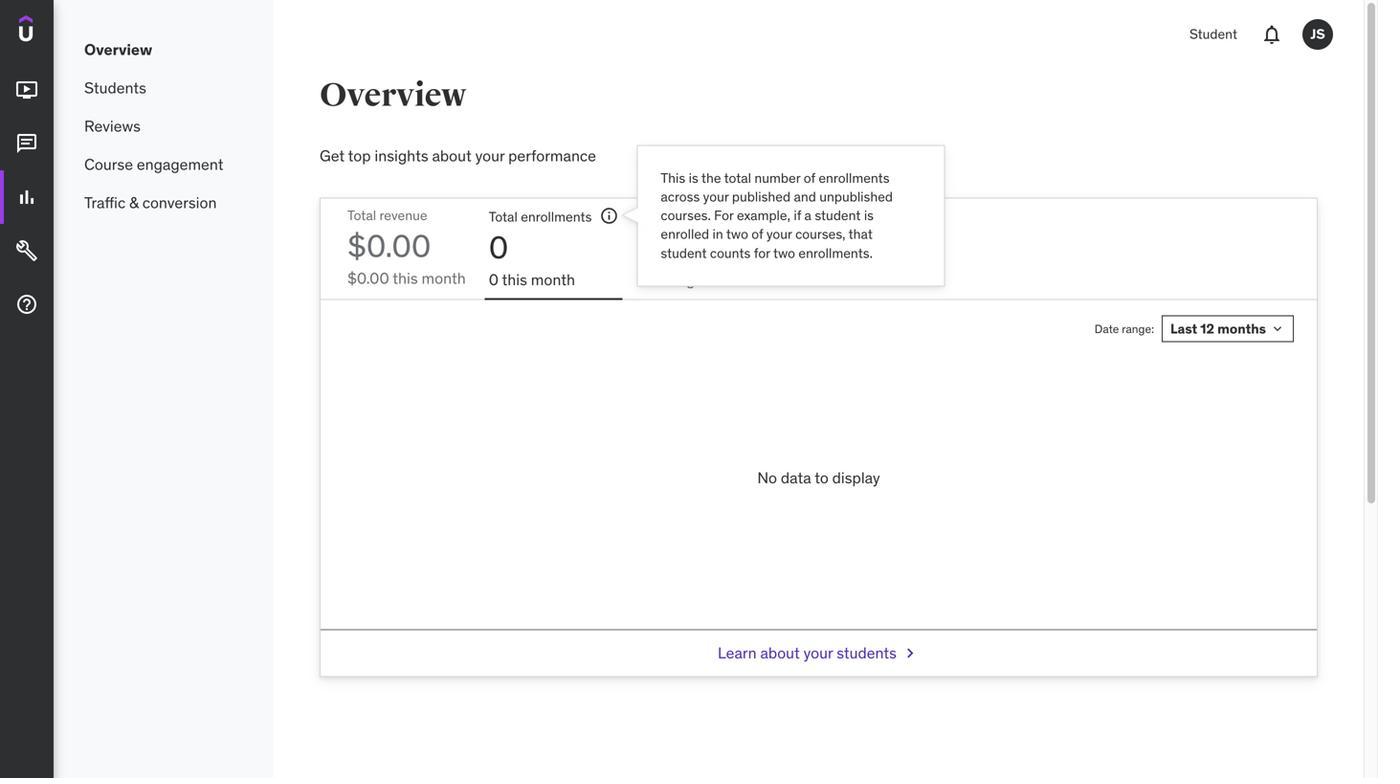 Task type: describe. For each thing, give the bounding box(es) containing it.
courses.
[[661, 207, 711, 224]]

courses,
[[795, 226, 846, 243]]

1 horizontal spatial overview
[[320, 76, 466, 115]]

course engagement
[[84, 154, 223, 174]]

last
[[1170, 320, 1197, 337]]

ratin
[[703, 208, 730, 225]]

no data to display
[[757, 468, 880, 488]]

0 horizontal spatial two
[[726, 226, 748, 243]]

this
[[661, 169, 685, 187]]

s
[[585, 208, 592, 225]]

1 medium image from the top
[[15, 132, 38, 155]]

date range:
[[1095, 321, 1154, 336]]

reviews link
[[54, 107, 274, 145]]

2 medium image from the top
[[15, 186, 38, 209]]

1 vertical spatial of
[[752, 226, 763, 243]]

for
[[714, 207, 734, 224]]

engagement
[[137, 154, 223, 174]]

this inside total revenue $0.00 $0.00 this month
[[393, 268, 418, 288]]

1 horizontal spatial of
[[804, 169, 815, 187]]

traffic & conversion
[[84, 193, 217, 212]]

date
[[1095, 321, 1119, 336]]

your left performance
[[475, 146, 505, 166]]

course
[[84, 154, 133, 174]]

your down the
[[703, 188, 729, 205]]

ratings
[[655, 270, 703, 289]]

and
[[794, 188, 816, 205]]

0.00 0 ratings this month
[[642, 228, 779, 289]]

small image
[[901, 644, 920, 663]]

0 vertical spatial overview
[[84, 40, 152, 59]]

1 horizontal spatial about
[[760, 643, 800, 663]]

revenue
[[379, 207, 427, 224]]

students
[[837, 643, 897, 663]]

total for total enrollment
[[489, 208, 518, 225]]

total revenue $0.00 $0.00 this month
[[347, 207, 466, 288]]

months
[[1217, 320, 1266, 337]]

0 0 this month
[[489, 228, 575, 289]]

published
[[732, 188, 791, 205]]

1 horizontal spatial is
[[864, 207, 874, 224]]

0 for 0
[[489, 270, 499, 289]]

1 $0.00 from the top
[[347, 227, 431, 265]]

get top insights about your performance
[[320, 146, 596, 166]]

get info image for 0
[[599, 206, 619, 225]]

0 for 0.00
[[642, 270, 651, 289]]

last 12 months
[[1170, 320, 1266, 337]]

1 medium image from the top
[[15, 79, 38, 102]]

learn
[[718, 643, 757, 663]]

3 medium image from the top
[[15, 293, 38, 316]]

learn about your students link
[[718, 630, 920, 676]]

overview link
[[54, 31, 274, 69]]

1 vertical spatial student
[[661, 244, 707, 262]]

0 vertical spatial about
[[432, 146, 472, 166]]

g
[[730, 208, 738, 225]]

notifications image
[[1260, 23, 1283, 46]]

range:
[[1122, 321, 1154, 336]]

across
[[661, 188, 700, 205]]

data
[[781, 468, 811, 488]]

0.00
[[642, 228, 706, 267]]

your down example,
[[766, 226, 792, 243]]

student link
[[1178, 11, 1249, 57]]

traffic
[[84, 193, 126, 212]]

2 medium image from the top
[[15, 239, 38, 262]]

js link
[[1295, 11, 1341, 57]]

last 12 months button
[[1162, 316, 1294, 342]]



Task type: vqa. For each thing, say whether or not it's contained in the screenshot.
'two' to the top
yes



Task type: locate. For each thing, give the bounding box(es) containing it.
1 horizontal spatial total
[[489, 208, 518, 225]]

&
[[129, 193, 139, 212]]

total left enrollment
[[489, 208, 518, 225]]

0 vertical spatial two
[[726, 226, 748, 243]]

0 vertical spatial student
[[815, 207, 861, 224]]

1 horizontal spatial two
[[773, 244, 795, 262]]

month
[[422, 268, 466, 288], [531, 270, 575, 289], [735, 270, 779, 289]]

students
[[84, 78, 146, 97]]

this inside 0.00 0 ratings this month
[[706, 270, 731, 289]]

this is the total number of enrollments across your published and unpublished courses. for example, if a student is enrolled in two of your courses, that student counts for two enrollments.
[[661, 169, 893, 262]]

student
[[1190, 26, 1237, 43]]

learn about your students
[[718, 643, 897, 663]]

get info image right 's' on the left of page
[[599, 206, 619, 225]]

month down revenue
[[422, 268, 466, 288]]

the
[[701, 169, 721, 187]]

for
[[754, 244, 770, 262]]

0
[[489, 228, 508, 267], [489, 270, 499, 289], [642, 270, 651, 289]]

total enrollment
[[489, 208, 585, 225]]

a
[[804, 207, 811, 224]]

is left the
[[689, 169, 698, 187]]

0 horizontal spatial student
[[661, 244, 707, 262]]

1 vertical spatial is
[[864, 207, 874, 224]]

to
[[815, 468, 829, 488]]

1 vertical spatial medium image
[[15, 239, 38, 262]]

no
[[757, 468, 777, 488]]

1 horizontal spatial student
[[815, 207, 861, 224]]

this inside 0 0 this month
[[502, 270, 527, 289]]

conversion
[[142, 193, 217, 212]]

month down enrollment
[[531, 270, 575, 289]]

udemy image
[[19, 15, 106, 48]]

student down enrolled
[[661, 244, 707, 262]]

total inside total revenue $0.00 $0.00 this month
[[347, 207, 376, 224]]

1 vertical spatial $0.00
[[347, 268, 389, 288]]

month down for on the right of the page
[[735, 270, 779, 289]]

your left students
[[804, 643, 833, 663]]

about right learn
[[760, 643, 800, 663]]

display
[[832, 468, 880, 488]]

0 horizontal spatial of
[[752, 226, 763, 243]]

reviews
[[84, 116, 141, 136]]

12
[[1200, 320, 1214, 337]]

medium image left traffic on the top of page
[[15, 186, 38, 209]]

this
[[393, 268, 418, 288], [502, 270, 527, 289], [706, 270, 731, 289]]

0 horizontal spatial about
[[432, 146, 472, 166]]

get info image
[[599, 206, 619, 225], [746, 206, 765, 225]]

overview up students
[[84, 40, 152, 59]]

month inside 0 0 this month
[[531, 270, 575, 289]]

2 get info image from the left
[[746, 206, 765, 225]]

xsmall image
[[1270, 321, 1285, 337]]

this down revenue
[[393, 268, 418, 288]]

two
[[726, 226, 748, 243], [773, 244, 795, 262]]

total
[[347, 207, 376, 224], [489, 208, 518, 225]]

0 horizontal spatial month
[[422, 268, 466, 288]]

enrollment
[[521, 208, 585, 225]]

0 vertical spatial of
[[804, 169, 815, 187]]

instructor ratin
[[642, 208, 730, 225]]

2 horizontal spatial this
[[706, 270, 731, 289]]

about
[[432, 146, 472, 166], [760, 643, 800, 663]]

if
[[794, 207, 801, 224]]

example,
[[737, 207, 790, 224]]

traffic & conversion link
[[54, 184, 274, 222]]

of up and
[[804, 169, 815, 187]]

1 horizontal spatial get info image
[[746, 206, 765, 225]]

month inside 0.00 0 ratings this month
[[735, 270, 779, 289]]

course engagement link
[[54, 145, 274, 184]]

2 horizontal spatial month
[[735, 270, 779, 289]]

about right insights
[[432, 146, 472, 166]]

1 horizontal spatial this
[[502, 270, 527, 289]]

that
[[848, 226, 873, 243]]

0 horizontal spatial is
[[689, 169, 698, 187]]

of up for on the right of the page
[[752, 226, 763, 243]]

insights
[[375, 146, 428, 166]]

2 vertical spatial medium image
[[15, 293, 38, 316]]

total for total revenue $0.00 $0.00 this month
[[347, 207, 376, 224]]

top
[[348, 146, 371, 166]]

0 vertical spatial medium image
[[15, 132, 38, 155]]

0 vertical spatial medium image
[[15, 79, 38, 102]]

unpublished
[[819, 188, 893, 205]]

two down g
[[726, 226, 748, 243]]

0 horizontal spatial overview
[[84, 40, 152, 59]]

student up 'courses,'
[[815, 207, 861, 224]]

0 vertical spatial is
[[689, 169, 698, 187]]

enrolled
[[661, 226, 709, 243]]

month inside total revenue $0.00 $0.00 this month
[[422, 268, 466, 288]]

number
[[755, 169, 800, 187]]

0 horizontal spatial this
[[393, 268, 418, 288]]

in
[[713, 226, 723, 243]]

this down counts
[[706, 270, 731, 289]]

1 vertical spatial medium image
[[15, 186, 38, 209]]

is
[[689, 169, 698, 187], [864, 207, 874, 224]]

enrollments.
[[798, 244, 873, 262]]

1 get info image from the left
[[599, 206, 619, 225]]

$0.00
[[347, 227, 431, 265], [347, 268, 389, 288]]

1 vertical spatial about
[[760, 643, 800, 663]]

counts
[[710, 244, 751, 262]]

js
[[1310, 25, 1325, 43]]

students link
[[54, 69, 274, 107]]

student
[[815, 207, 861, 224], [661, 244, 707, 262]]

medium image down udemy image
[[15, 79, 38, 102]]

overview
[[84, 40, 152, 59], [320, 76, 466, 115]]

medium image
[[15, 79, 38, 102], [15, 186, 38, 209]]

your
[[475, 146, 505, 166], [703, 188, 729, 205], [766, 226, 792, 243], [804, 643, 833, 663]]

get info image down published
[[746, 206, 765, 225]]

is up that
[[864, 207, 874, 224]]

enrollments
[[819, 169, 890, 187]]

2 $0.00 from the top
[[347, 268, 389, 288]]

1 vertical spatial overview
[[320, 76, 466, 115]]

1 horizontal spatial month
[[531, 270, 575, 289]]

get info image for 0.00
[[746, 206, 765, 225]]

medium image
[[15, 132, 38, 155], [15, 239, 38, 262], [15, 293, 38, 316]]

total
[[724, 169, 751, 187]]

0 vertical spatial $0.00
[[347, 227, 431, 265]]

this down 'total enrollment'
[[502, 270, 527, 289]]

0 inside 0.00 0 ratings this month
[[642, 270, 651, 289]]

0 horizontal spatial total
[[347, 207, 376, 224]]

instructor
[[642, 208, 700, 225]]

get
[[320, 146, 345, 166]]

two right for on the right of the page
[[773, 244, 795, 262]]

0 horizontal spatial get info image
[[599, 206, 619, 225]]

overview up insights
[[320, 76, 466, 115]]

performance
[[508, 146, 596, 166]]

total left revenue
[[347, 207, 376, 224]]

of
[[804, 169, 815, 187], [752, 226, 763, 243]]

1 vertical spatial two
[[773, 244, 795, 262]]



